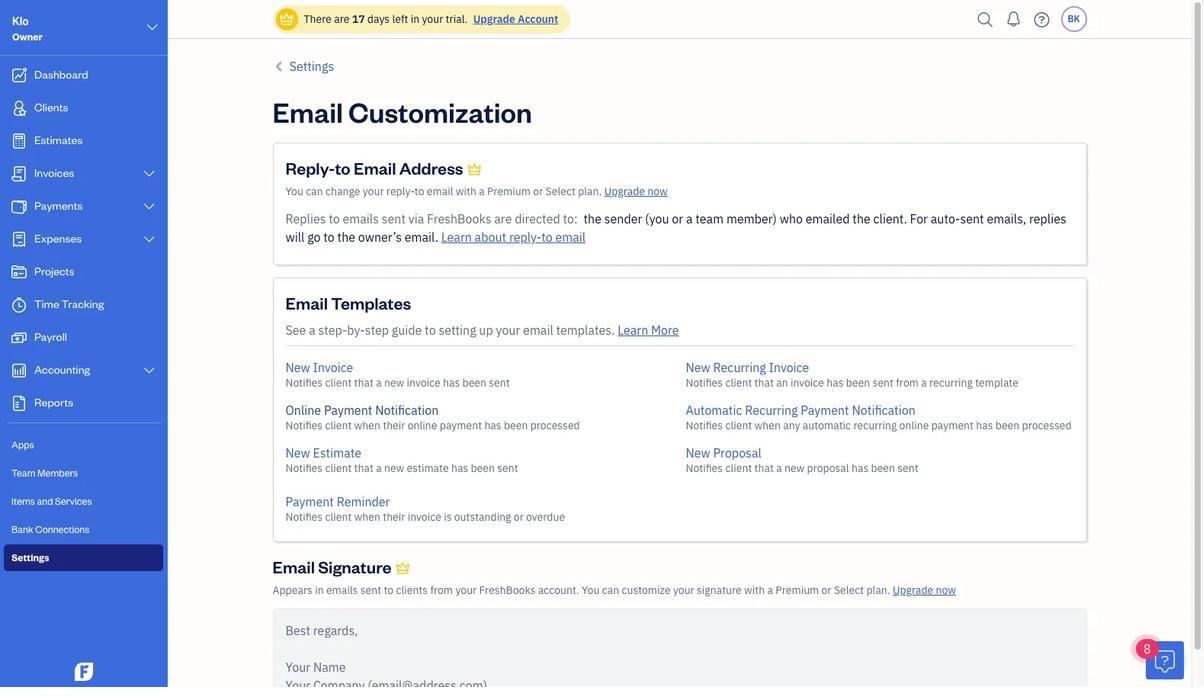 Task type: describe. For each thing, give the bounding box(es) containing it.
upgrade now link for email signature
[[893, 584, 957, 597]]

0 vertical spatial now
[[648, 185, 668, 198]]

has for new recurring invoice
[[827, 376, 844, 390]]

will
[[286, 230, 305, 245]]

0 vertical spatial are
[[334, 12, 350, 26]]

0 vertical spatial email
[[427, 185, 454, 198]]

a left team
[[687, 211, 693, 227]]

see a step-by-step guide to setting up your email templates. learn more
[[286, 323, 680, 338]]

report image
[[10, 396, 28, 411]]

account.
[[538, 584, 580, 597]]

email.
[[405, 230, 439, 245]]

been inside online payment notification notifies client when their online payment has been processed
[[504, 419, 528, 433]]

items and services
[[11, 495, 92, 507]]

clients
[[34, 100, 68, 114]]

bk
[[1069, 13, 1081, 24]]

client inside payment reminder notifies client when their invoice is outstanding or overdue
[[325, 510, 352, 524]]

connections
[[35, 523, 90, 536]]

change
[[326, 185, 360, 198]]

email for customization
[[273, 94, 343, 130]]

customization
[[349, 94, 533, 130]]

sent inside new proposal notifies client that a new proposal has been sent
[[898, 462, 919, 475]]

invoice for new invoice
[[407, 376, 441, 390]]

1 horizontal spatial with
[[745, 584, 765, 597]]

to up change
[[335, 157, 351, 179]]

upgrade now link for reply-to email address
[[605, 185, 668, 198]]

up
[[479, 323, 493, 338]]

new for new estimate
[[384, 462, 405, 475]]

days
[[368, 12, 390, 26]]

recurring for new
[[714, 360, 767, 375]]

0 horizontal spatial in
[[315, 584, 324, 597]]

main element
[[0, 0, 206, 687]]

settings inside settings button
[[290, 59, 334, 74]]

proposal
[[714, 446, 762, 461]]

chevronleft image
[[273, 57, 287, 76]]

step-
[[319, 323, 347, 338]]

1 vertical spatial can
[[602, 584, 620, 597]]

invoice inside new recurring invoice notifies client that an invoice has been sent from a recurring template
[[769, 360, 810, 375]]

signature
[[318, 556, 392, 578]]

that inside new recurring invoice notifies client that an invoice has been sent from a recurring template
[[755, 376, 774, 390]]

that for new invoice
[[354, 376, 374, 390]]

notifies inside online payment notification notifies client when their online payment has been processed
[[286, 419, 323, 433]]

online payment notification button
[[286, 401, 439, 420]]

members
[[37, 467, 78, 479]]

payment reminder notifies client when their invoice is outstanding or overdue
[[286, 494, 565, 524]]

payment inside online payment notification notifies client when their online payment has been processed
[[440, 419, 482, 433]]

invoices link
[[4, 159, 163, 190]]

apps
[[11, 439, 34, 451]]

processed inside online payment notification notifies client when their online payment has been processed
[[531, 419, 580, 433]]

to right guide
[[425, 323, 436, 338]]

0 horizontal spatial you
[[286, 185, 304, 198]]

client inside new recurring invoice notifies client that an invoice has been sent from a recurring template
[[726, 376, 753, 390]]

a inside new proposal notifies client that a new proposal has been sent
[[777, 462, 783, 475]]

chart image
[[10, 363, 28, 378]]

1 vertical spatial select
[[835, 584, 865, 597]]

new proposal notifies client that a new proposal has been sent
[[686, 446, 919, 475]]

recurring for automatic
[[746, 403, 798, 418]]

new estimate notifies client that a new estimate has been sent
[[286, 446, 519, 475]]

left
[[393, 12, 408, 26]]

replies to emails sent via freshbooks are directed to : the sender (you or a team member) who emailed the client.
[[286, 211, 908, 227]]

new recurring invoice button
[[686, 359, 810, 377]]

time tracking link
[[4, 290, 163, 321]]

accounting
[[34, 362, 90, 377]]

:
[[575, 211, 578, 227]]

new invoice button
[[286, 359, 354, 377]]

your left trial.
[[422, 12, 444, 26]]

has for new invoice
[[443, 376, 460, 390]]

payment image
[[10, 199, 28, 214]]

replies
[[286, 211, 326, 227]]

there are 17 days left in your trial. upgrade account
[[304, 12, 559, 26]]

your down reply-to email address
[[363, 185, 384, 198]]

learn more link
[[618, 323, 680, 338]]

1 horizontal spatial are
[[495, 211, 512, 227]]

for
[[911, 211, 929, 227]]

email for signature
[[273, 556, 315, 578]]

estimates link
[[4, 126, 163, 157]]

a inside new estimate notifies client that a new estimate has been sent
[[376, 462, 382, 475]]

address
[[400, 157, 464, 179]]

when inside payment reminder notifies client when their invoice is outstanding or overdue
[[354, 510, 381, 524]]

client inside 'automatic recurring payment notification notifies client when any automatic recurring online payment has been processed'
[[726, 419, 753, 433]]

template
[[976, 376, 1019, 390]]

8 button
[[1137, 639, 1185, 680]]

learn about reply-to email
[[442, 230, 586, 245]]

templates.
[[557, 323, 615, 338]]

estimate image
[[10, 134, 28, 149]]

has inside online payment notification notifies client when their online payment has been processed
[[485, 419, 502, 433]]

notifies inside new recurring invoice notifies client that an invoice has been sent from a recurring template
[[686, 376, 723, 390]]

expenses link
[[4, 224, 163, 256]]

automatic recurring payment notification button
[[686, 401, 916, 420]]

been for new recurring invoice
[[847, 376, 871, 390]]

step
[[365, 323, 389, 338]]

owner
[[12, 31, 43, 43]]

estimate
[[313, 446, 362, 461]]

a right see
[[309, 323, 316, 338]]

directed
[[515, 211, 561, 227]]

0 vertical spatial freshbooks
[[427, 211, 492, 227]]

klo owner
[[12, 14, 43, 43]]

1 vertical spatial now
[[937, 584, 957, 597]]

1 horizontal spatial the
[[584, 211, 602, 227]]

has for new estimate
[[452, 462, 469, 475]]

who
[[780, 211, 803, 227]]

notifies inside 'automatic recurring payment notification notifies client when any automatic recurring online payment has been processed'
[[686, 419, 723, 433]]

a inside new recurring invoice notifies client that an invoice has been sent from a recurring template
[[922, 376, 928, 390]]

more
[[652, 323, 680, 338]]

your right clients
[[456, 584, 477, 597]]

customize
[[622, 584, 671, 597]]

setting
[[439, 323, 477, 338]]

apps link
[[4, 432, 163, 459]]

payments link
[[4, 192, 163, 223]]

resource center badge image
[[1147, 642, 1185, 680]]

1 horizontal spatial reply-
[[510, 230, 542, 245]]

team
[[696, 211, 724, 227]]

automatic recurring payment notification notifies client when any automatic recurring online payment has been processed
[[686, 403, 1072, 433]]

estimate
[[407, 462, 449, 475]]

email signature
[[273, 556, 392, 578]]

1 horizontal spatial premium
[[776, 584, 820, 597]]

about
[[475, 230, 507, 245]]

dashboard link
[[4, 60, 163, 92]]

a inside new invoice notifies client that a new invoice has been sent
[[376, 376, 382, 390]]

1 vertical spatial freshbooks
[[480, 584, 536, 597]]

has for new proposal
[[852, 462, 869, 475]]

17
[[352, 12, 365, 26]]

a up about
[[479, 185, 485, 198]]

their inside payment reminder notifies client when their invoice is outstanding or overdue
[[383, 510, 405, 524]]

by-
[[347, 323, 365, 338]]

new for new invoice
[[384, 376, 405, 390]]

notification inside online payment notification notifies client when their online payment has been processed
[[375, 403, 439, 418]]

time
[[34, 297, 59, 311]]

sent inside for auto-sent emails, replies will go to the owner's email.
[[961, 211, 985, 227]]

sent inside new invoice notifies client that a new invoice has been sent
[[489, 376, 510, 390]]

email up change
[[354, 157, 396, 179]]

expenses
[[34, 231, 82, 246]]

see
[[286, 323, 306, 338]]

sent inside new recurring invoice notifies client that an invoice has been sent from a recurring template
[[873, 376, 894, 390]]

payment inside payment reminder notifies client when their invoice is outstanding or overdue
[[286, 494, 334, 510]]

go
[[308, 230, 321, 245]]

been inside 'automatic recurring payment notification notifies client when any automatic recurring online payment has been processed'
[[996, 419, 1020, 433]]

learn about reply-to email link
[[442, 230, 586, 245]]

time tracking
[[34, 297, 104, 311]]

has inside 'automatic recurring payment notification notifies client when any automatic recurring online payment has been processed'
[[977, 419, 994, 433]]

overdue
[[527, 510, 565, 524]]

sent down signature
[[361, 584, 382, 597]]

chevron large down image for payments
[[142, 201, 156, 213]]

payroll
[[34, 330, 67, 344]]

been for new proposal
[[872, 462, 896, 475]]

replies
[[1030, 211, 1067, 227]]

new for new recurring invoice
[[686, 360, 711, 375]]

team members
[[11, 467, 78, 479]]

new for new proposal
[[785, 462, 805, 475]]

reply-
[[286, 157, 335, 179]]

outstanding
[[455, 510, 512, 524]]

emails for in
[[326, 584, 358, 597]]



Task type: locate. For each thing, give the bounding box(es) containing it.
1 horizontal spatial processed
[[1023, 419, 1072, 433]]

has inside new estimate notifies client that a new estimate has been sent
[[452, 462, 469, 475]]

invoice for new recurring invoice
[[791, 376, 825, 390]]

from right clients
[[431, 584, 453, 597]]

0 vertical spatial recurring
[[714, 360, 767, 375]]

settings right chevronleft image
[[290, 59, 334, 74]]

2 vertical spatial email
[[523, 323, 554, 338]]

the left client.
[[853, 211, 871, 227]]

the right go
[[338, 230, 356, 245]]

when inside 'automatic recurring payment notification notifies client when any automatic recurring online payment has been processed'
[[755, 419, 781, 433]]

0 vertical spatial reply-
[[387, 185, 415, 198]]

new left estimate
[[286, 446, 310, 461]]

0 vertical spatial plan.
[[578, 185, 602, 198]]

recurring right automatic
[[854, 419, 897, 433]]

that left an
[[755, 376, 774, 390]]

recurring inside new recurring invoice notifies client that an invoice has been sent from a recurring template
[[714, 360, 767, 375]]

0 horizontal spatial can
[[306, 185, 323, 198]]

0 horizontal spatial with
[[456, 185, 477, 198]]

a
[[479, 185, 485, 198], [687, 211, 693, 227], [309, 323, 316, 338], [376, 376, 382, 390], [922, 376, 928, 390], [376, 462, 382, 475], [777, 462, 783, 475], [768, 584, 774, 597]]

0 horizontal spatial the
[[338, 230, 356, 245]]

2 vertical spatial upgrade
[[893, 584, 934, 597]]

that inside new proposal notifies client that a new proposal has been sent
[[755, 462, 774, 475]]

auto-
[[931, 211, 961, 227]]

your left signature
[[674, 584, 695, 597]]

new recurring invoice notifies client that an invoice has been sent from a recurring template
[[686, 360, 1019, 390]]

member)
[[727, 211, 777, 227]]

notification inside 'automatic recurring payment notification notifies client when any automatic recurring online payment has been processed'
[[853, 403, 916, 418]]

their up new estimate notifies client that a new estimate has been sent
[[383, 419, 405, 433]]

0 vertical spatial learn
[[442, 230, 472, 245]]

1 vertical spatial you
[[582, 584, 600, 597]]

a up online payment notification button
[[376, 376, 382, 390]]

when down the reminder
[[354, 510, 381, 524]]

to right go
[[324, 230, 335, 245]]

sent down "up"
[[489, 376, 510, 390]]

new inside new estimate notifies client that a new estimate has been sent
[[384, 462, 405, 475]]

2 horizontal spatial the
[[853, 211, 871, 227]]

0 vertical spatial settings
[[290, 59, 334, 74]]

1 horizontal spatial notification
[[853, 403, 916, 418]]

1 horizontal spatial upgrade
[[605, 185, 645, 198]]

1 horizontal spatial select
[[835, 584, 865, 597]]

0 horizontal spatial settings
[[11, 552, 49, 564]]

settings
[[290, 59, 334, 74], [11, 552, 49, 564]]

1 horizontal spatial recurring
[[930, 376, 973, 390]]

1 horizontal spatial can
[[602, 584, 620, 597]]

proposal
[[808, 462, 850, 475]]

been for new estimate
[[471, 462, 495, 475]]

1 horizontal spatial from
[[897, 376, 919, 390]]

to down directed
[[542, 230, 553, 245]]

that up online payment notification button
[[354, 376, 374, 390]]

client inside new estimate notifies client that a new estimate has been sent
[[325, 462, 352, 475]]

new for new estimate
[[286, 446, 310, 461]]

0 vertical spatial emails
[[343, 211, 379, 227]]

2 processed from the left
[[1023, 419, 1072, 433]]

0 horizontal spatial learn
[[442, 230, 472, 245]]

client.
[[874, 211, 908, 227]]

0 horizontal spatial processed
[[531, 419, 580, 433]]

timer image
[[10, 298, 28, 313]]

2 notification from the left
[[853, 403, 916, 418]]

sent
[[382, 211, 406, 227], [961, 211, 985, 227], [489, 376, 510, 390], [873, 376, 894, 390], [498, 462, 519, 475], [898, 462, 919, 475], [361, 584, 382, 597]]

search image
[[974, 8, 998, 31]]

invoice
[[407, 376, 441, 390], [791, 376, 825, 390], [408, 510, 442, 524]]

you down reply-
[[286, 185, 304, 198]]

sent down 'automatic recurring payment notification notifies client when any automatic recurring online payment has been processed'
[[898, 462, 919, 475]]

recurring inside 'automatic recurring payment notification notifies client when any automatic recurring online payment has been processed'
[[854, 419, 897, 433]]

payment up automatic
[[801, 403, 850, 418]]

recurring
[[714, 360, 767, 375], [746, 403, 798, 418]]

new proposal button
[[686, 444, 762, 462]]

online payment notification notifies client when their online payment has been processed
[[286, 403, 580, 433]]

with right signature
[[745, 584, 765, 597]]

client up automatic
[[726, 376, 753, 390]]

1 vertical spatial recurring
[[854, 419, 897, 433]]

notification down new recurring invoice notifies client that an invoice has been sent from a recurring template
[[853, 403, 916, 418]]

payment reminder button
[[286, 493, 390, 511]]

emails,
[[988, 211, 1027, 227]]

0 horizontal spatial email
[[427, 185, 454, 198]]

new up automatic
[[686, 360, 711, 375]]

1 horizontal spatial invoice
[[769, 360, 810, 375]]

1 horizontal spatial plan.
[[867, 584, 891, 597]]

a up 'automatic recurring payment notification notifies client when any automatic recurring online payment has been processed'
[[922, 376, 928, 390]]

when
[[354, 419, 381, 433], [755, 419, 781, 433], [354, 510, 381, 524]]

notification
[[375, 403, 439, 418], [853, 403, 916, 418]]

notifies inside new invoice notifies client that a new invoice has been sent
[[286, 376, 323, 390]]

email customization
[[273, 94, 533, 130]]

that for new estimate
[[354, 462, 374, 475]]

reports link
[[4, 388, 163, 420]]

that
[[354, 376, 374, 390], [755, 376, 774, 390], [354, 462, 374, 475], [755, 462, 774, 475]]

email down :
[[556, 230, 586, 245]]

the inside for auto-sent emails, replies will go to the owner's email.
[[338, 230, 356, 245]]

new up online payment notification button
[[384, 376, 405, 390]]

signature
[[697, 584, 742, 597]]

select
[[546, 185, 576, 198], [835, 584, 865, 597]]

new inside new invoice notifies client that a new invoice has been sent
[[286, 360, 310, 375]]

1 online from the left
[[408, 419, 438, 433]]

reply- up via
[[387, 185, 415, 198]]

new inside new invoice notifies client that a new invoice has been sent
[[384, 376, 405, 390]]

emailed
[[806, 211, 850, 227]]

from up 'automatic recurring payment notification notifies client when any automatic recurring online payment has been processed'
[[897, 376, 919, 390]]

1 vertical spatial with
[[745, 584, 765, 597]]

bk button
[[1062, 6, 1088, 32]]

that inside new invoice notifies client that a new invoice has been sent
[[354, 376, 374, 390]]

can left customize
[[602, 584, 620, 597]]

client inside new proposal notifies client that a new proposal has been sent
[[726, 462, 753, 475]]

notifies down online
[[286, 419, 323, 433]]

email templates
[[286, 292, 411, 314]]

that down proposal
[[755, 462, 774, 475]]

sender
[[605, 211, 643, 227]]

processed inside 'automatic recurring payment notification notifies client when any automatic recurring online payment has been processed'
[[1023, 419, 1072, 433]]

notifies inside new proposal notifies client that a new proposal has been sent
[[686, 462, 723, 475]]

are left "17"
[[334, 12, 350, 26]]

new for new proposal
[[686, 446, 711, 461]]

payroll link
[[4, 323, 163, 354]]

upgrade now link
[[605, 185, 668, 198], [893, 584, 957, 597]]

1 vertical spatial upgrade
[[605, 185, 645, 198]]

new
[[286, 360, 310, 375], [686, 360, 711, 375], [286, 446, 310, 461], [686, 446, 711, 461]]

1 horizontal spatial online
[[900, 419, 930, 433]]

client down proposal
[[726, 462, 753, 475]]

1 notification from the left
[[375, 403, 439, 418]]

sent up 'automatic recurring payment notification notifies client when any automatic recurring online payment has been processed'
[[873, 376, 894, 390]]

chevron large down image for invoices
[[142, 168, 156, 180]]

notifies inside payment reminder notifies client when their invoice is outstanding or overdue
[[286, 510, 323, 524]]

emails
[[343, 211, 379, 227], [326, 584, 358, 597]]

that down estimate
[[354, 462, 374, 475]]

learn left about
[[442, 230, 472, 245]]

1 vertical spatial premium
[[776, 584, 820, 597]]

to right 'replies'
[[329, 211, 340, 227]]

0 horizontal spatial select
[[546, 185, 576, 198]]

settings down bank
[[11, 552, 49, 564]]

client inside new invoice notifies client that a new invoice has been sent
[[325, 376, 352, 390]]

0 horizontal spatial reply-
[[387, 185, 415, 198]]

reply-to email address
[[286, 157, 464, 179]]

invoice inside new invoice notifies client that a new invoice has been sent
[[313, 360, 354, 375]]

reports
[[34, 395, 73, 410]]

been inside new estimate notifies client that a new estimate has been sent
[[471, 462, 495, 475]]

invoice right an
[[791, 376, 825, 390]]

0 horizontal spatial online
[[408, 419, 438, 433]]

0 vertical spatial with
[[456, 185, 477, 198]]

new invoice notifies client that a new invoice has been sent
[[286, 360, 510, 390]]

notification down new invoice notifies client that a new invoice has been sent
[[375, 403, 439, 418]]

new down see
[[286, 360, 310, 375]]

to
[[335, 157, 351, 179], [415, 185, 425, 198], [329, 211, 340, 227], [563, 211, 575, 227], [324, 230, 335, 245], [542, 230, 553, 245], [425, 323, 436, 338], [384, 584, 394, 597]]

payment
[[440, 419, 482, 433], [932, 419, 974, 433]]

0 horizontal spatial notification
[[375, 403, 439, 418]]

payment inside online payment notification notifies client when their online payment has been processed
[[324, 403, 373, 418]]

new for new invoice
[[286, 360, 310, 375]]

has inside new recurring invoice notifies client that an invoice has been sent from a recurring template
[[827, 376, 844, 390]]

payment inside 'automatic recurring payment notification notifies client when any automatic recurring online payment has been processed'
[[932, 419, 974, 433]]

emails for to
[[343, 211, 379, 227]]

0 vertical spatial their
[[383, 419, 405, 433]]

a left "proposal"
[[777, 462, 783, 475]]

their inside online payment notification notifies client when their online payment has been processed
[[383, 419, 405, 433]]

1 payment from the left
[[440, 419, 482, 433]]

1 vertical spatial recurring
[[746, 403, 798, 418]]

client down estimate
[[325, 462, 352, 475]]

emails down email signature
[[326, 584, 358, 597]]

online inside 'automatic recurring payment notification notifies client when any automatic recurring online payment has been processed'
[[900, 419, 930, 433]]

with
[[456, 185, 477, 198], [745, 584, 765, 597]]

for auto-sent emails, replies will go to the owner's email.
[[286, 211, 1067, 245]]

chevron large down image
[[145, 18, 159, 37], [142, 168, 156, 180], [142, 201, 156, 213], [142, 365, 156, 377]]

sent left emails,
[[961, 211, 985, 227]]

new left proposal
[[686, 446, 711, 461]]

can
[[306, 185, 323, 198], [602, 584, 620, 597]]

1 horizontal spatial upgrade now link
[[893, 584, 957, 597]]

go to help image
[[1030, 8, 1055, 31]]

1 invoice from the left
[[313, 360, 354, 375]]

are
[[334, 12, 350, 26], [495, 211, 512, 227]]

invoice inside new recurring invoice notifies client that an invoice has been sent from a recurring template
[[791, 376, 825, 390]]

notifies up online
[[286, 376, 323, 390]]

new inside new proposal notifies client that a new proposal has been sent
[[686, 446, 711, 461]]

team
[[11, 467, 36, 479]]

a right signature
[[768, 584, 774, 597]]

the right :
[[584, 211, 602, 227]]

0 vertical spatial you
[[286, 185, 304, 198]]

invoice inside payment reminder notifies client when their invoice is outstanding or overdue
[[408, 510, 442, 524]]

premium
[[488, 185, 531, 198], [776, 584, 820, 597]]

automatic
[[803, 419, 852, 433]]

notifications image
[[1002, 4, 1027, 34]]

1 vertical spatial upgrade now link
[[893, 584, 957, 597]]

notifies down proposal
[[686, 462, 723, 475]]

recurring inside new recurring invoice notifies client that an invoice has been sent from a recurring template
[[930, 376, 973, 390]]

1 horizontal spatial now
[[937, 584, 957, 597]]

recurring up any
[[746, 403, 798, 418]]

new estimate button
[[286, 444, 362, 462]]

in right left in the left of the page
[[411, 12, 420, 26]]

guide
[[392, 323, 422, 338]]

email
[[427, 185, 454, 198], [556, 230, 586, 245], [523, 323, 554, 338]]

email down address
[[427, 185, 454, 198]]

0 vertical spatial premium
[[488, 185, 531, 198]]

been
[[463, 376, 487, 390], [847, 376, 871, 390], [504, 419, 528, 433], [996, 419, 1020, 433], [471, 462, 495, 475], [872, 462, 896, 475]]

1 vertical spatial settings
[[11, 552, 49, 564]]

1 processed from the left
[[531, 419, 580, 433]]

new left estimate
[[384, 462, 405, 475]]

their down the reminder
[[383, 510, 405, 524]]

emails up owner's
[[343, 211, 379, 227]]

payment inside 'automatic recurring payment notification notifies client when any automatic recurring online payment has been processed'
[[801, 403, 850, 418]]

sent left via
[[382, 211, 406, 227]]

1 horizontal spatial email
[[523, 323, 554, 338]]

2 horizontal spatial email
[[556, 230, 586, 245]]

crown image
[[279, 11, 295, 27]]

email for templates
[[286, 292, 328, 314]]

chevron large down image inside invoices 'link'
[[142, 168, 156, 180]]

8
[[1144, 642, 1152, 657]]

1 horizontal spatial you
[[582, 584, 600, 597]]

to down address
[[415, 185, 425, 198]]

0 vertical spatial select
[[546, 185, 576, 198]]

new
[[384, 376, 405, 390], [384, 462, 405, 475], [785, 462, 805, 475]]

accounting link
[[4, 356, 163, 387]]

client down the reminder
[[325, 510, 352, 524]]

client up online payment notification button
[[325, 376, 352, 390]]

from inside new recurring invoice notifies client that an invoice has been sent from a recurring template
[[897, 376, 919, 390]]

1 vertical spatial email
[[556, 230, 586, 245]]

in right appears
[[315, 584, 324, 597]]

client up estimate
[[325, 419, 352, 433]]

can down reply-
[[306, 185, 323, 198]]

reply- down directed
[[510, 230, 542, 245]]

or
[[534, 185, 543, 198], [672, 211, 684, 227], [514, 510, 524, 524], [822, 584, 832, 597]]

sent up outstanding
[[498, 462, 519, 475]]

in
[[411, 12, 420, 26], [315, 584, 324, 597]]

that inside new estimate notifies client that a new estimate has been sent
[[354, 462, 374, 475]]

chevron large down image for accounting
[[142, 365, 156, 377]]

chevron large down image
[[142, 233, 156, 246]]

that for new proposal
[[755, 462, 774, 475]]

chevron large down image inside accounting link
[[142, 365, 156, 377]]

0 horizontal spatial plan.
[[578, 185, 602, 198]]

1 horizontal spatial learn
[[618, 323, 649, 338]]

recurring inside 'automatic recurring payment notification notifies client when any automatic recurring online payment has been processed'
[[746, 403, 798, 418]]

1 their from the top
[[383, 419, 405, 433]]

0 horizontal spatial upgrade now link
[[605, 185, 668, 198]]

notifies up automatic
[[686, 376, 723, 390]]

email down settings button
[[273, 94, 343, 130]]

0 horizontal spatial invoice
[[313, 360, 354, 375]]

or inside payment reminder notifies client when their invoice is outstanding or overdue
[[514, 510, 524, 524]]

notifies down estimate
[[286, 462, 323, 475]]

1 vertical spatial their
[[383, 510, 405, 524]]

invoice up online payment notification notifies client when their online payment has been processed
[[407, 376, 441, 390]]

1 horizontal spatial settings
[[290, 59, 334, 74]]

your right "up"
[[496, 323, 521, 338]]

project image
[[10, 265, 28, 280]]

payments
[[34, 198, 83, 213]]

1 vertical spatial in
[[315, 584, 324, 597]]

with down address
[[456, 185, 477, 198]]

you right account.
[[582, 584, 600, 597]]

clients link
[[4, 93, 163, 124]]

to inside for auto-sent emails, replies will go to the owner's email.
[[324, 230, 335, 245]]

notifies up email signature
[[286, 510, 323, 524]]

has inside new proposal notifies client that a new proposal has been sent
[[852, 462, 869, 475]]

to right directed
[[563, 211, 575, 227]]

invoice image
[[10, 166, 28, 182]]

has inside new invoice notifies client that a new invoice has been sent
[[443, 376, 460, 390]]

when up estimate
[[354, 419, 381, 433]]

2 payment from the left
[[932, 419, 974, 433]]

online
[[286, 403, 321, 418]]

1 horizontal spatial in
[[411, 12, 420, 26]]

new left "proposal"
[[785, 462, 805, 475]]

owner's
[[358, 230, 402, 245]]

2 their from the top
[[383, 510, 405, 524]]

payment down "new estimate" button
[[286, 494, 334, 510]]

invoice left the "is"
[[408, 510, 442, 524]]

0 horizontal spatial are
[[334, 12, 350, 26]]

1 vertical spatial emails
[[326, 584, 358, 597]]

there
[[304, 12, 332, 26]]

expense image
[[10, 232, 28, 247]]

2 online from the left
[[900, 419, 930, 433]]

now
[[648, 185, 668, 198], [937, 584, 957, 597]]

upgrade account link
[[471, 12, 559, 26]]

reminder
[[337, 494, 390, 510]]

items
[[11, 495, 35, 507]]

learn left more
[[618, 323, 649, 338]]

when left any
[[755, 419, 781, 433]]

automatic
[[686, 403, 743, 418]]

invoice up an
[[769, 360, 810, 375]]

been for new invoice
[[463, 376, 487, 390]]

money image
[[10, 330, 28, 346]]

0 horizontal spatial now
[[648, 185, 668, 198]]

email up appears
[[273, 556, 315, 578]]

appears in emails sent to clients from your freshbooks account. you can customize your signature with a premium or select plan. upgrade now
[[273, 584, 957, 597]]

notifies down automatic
[[686, 419, 723, 433]]

email up see
[[286, 292, 328, 314]]

freshbooks image
[[72, 663, 96, 681]]

invoices
[[34, 166, 74, 180]]

a up the reminder
[[376, 462, 382, 475]]

been inside new invoice notifies client that a new invoice has been sent
[[463, 376, 487, 390]]

0 vertical spatial can
[[306, 185, 323, 198]]

settings inside settings link
[[11, 552, 49, 564]]

1 vertical spatial from
[[431, 584, 453, 597]]

0 vertical spatial from
[[897, 376, 919, 390]]

0 horizontal spatial recurring
[[854, 419, 897, 433]]

0 horizontal spatial premium
[[488, 185, 531, 198]]

0 horizontal spatial upgrade
[[474, 12, 516, 26]]

dashboard image
[[10, 68, 28, 83]]

invoice down step-
[[313, 360, 354, 375]]

when inside online payment notification notifies client when their online payment has been processed
[[354, 419, 381, 433]]

to left clients
[[384, 584, 394, 597]]

invoice inside new invoice notifies client that a new invoice has been sent
[[407, 376, 441, 390]]

recurring up automatic
[[714, 360, 767, 375]]

freshbooks left account.
[[480, 584, 536, 597]]

0 horizontal spatial payment
[[440, 419, 482, 433]]

2 invoice from the left
[[769, 360, 810, 375]]

payment up estimate
[[324, 403, 373, 418]]

via
[[409, 211, 424, 227]]

notifies inside new estimate notifies client that a new estimate has been sent
[[286, 462, 323, 475]]

1 vertical spatial plan.
[[867, 584, 891, 597]]

recurring
[[930, 376, 973, 390], [854, 419, 897, 433]]

you
[[286, 185, 304, 198], [582, 584, 600, 597]]

tracking
[[62, 297, 104, 311]]

0 vertical spatial upgrade now link
[[605, 185, 668, 198]]

bank connections link
[[4, 517, 163, 543]]

1 vertical spatial learn
[[618, 323, 649, 338]]

0 vertical spatial upgrade
[[474, 12, 516, 26]]

is
[[444, 510, 452, 524]]

sent inside new estimate notifies client that a new estimate has been sent
[[498, 462, 519, 475]]

1 vertical spatial are
[[495, 211, 512, 227]]

2 horizontal spatial upgrade
[[893, 584, 934, 597]]

notifies
[[286, 376, 323, 390], [686, 376, 723, 390], [286, 419, 323, 433], [686, 419, 723, 433], [286, 462, 323, 475], [686, 462, 723, 475], [286, 510, 323, 524]]

client inside online payment notification notifies client when their online payment has been processed
[[325, 419, 352, 433]]

new inside new proposal notifies client that a new proposal has been sent
[[785, 462, 805, 475]]

online inside online payment notification notifies client when their online payment has been processed
[[408, 419, 438, 433]]

new inside new estimate notifies client that a new estimate has been sent
[[286, 446, 310, 461]]

been inside new proposal notifies client that a new proposal has been sent
[[872, 462, 896, 475]]

klo
[[12, 14, 29, 28]]

been inside new recurring invoice notifies client that an invoice has been sent from a recurring template
[[847, 376, 871, 390]]

appears
[[273, 584, 313, 597]]

0 vertical spatial in
[[411, 12, 420, 26]]

1 vertical spatial reply-
[[510, 230, 542, 245]]

0 horizontal spatial from
[[431, 584, 453, 597]]

0 vertical spatial recurring
[[930, 376, 973, 390]]

account
[[518, 12, 559, 26]]

client image
[[10, 101, 28, 116]]

recurring left template
[[930, 376, 973, 390]]

services
[[55, 495, 92, 507]]

Email Signature text field
[[273, 609, 1088, 687]]

are up learn about reply-to email
[[495, 211, 512, 227]]

1 horizontal spatial payment
[[932, 419, 974, 433]]

new inside new recurring invoice notifies client that an invoice has been sent from a recurring template
[[686, 360, 711, 375]]

projects link
[[4, 257, 163, 288]]

settings button
[[273, 57, 334, 76]]

any
[[784, 419, 801, 433]]



Task type: vqa. For each thing, say whether or not it's contained in the screenshot.
that inside the New Recurring Invoice Notifies client that an invoice has been sent from a recurring template
yes



